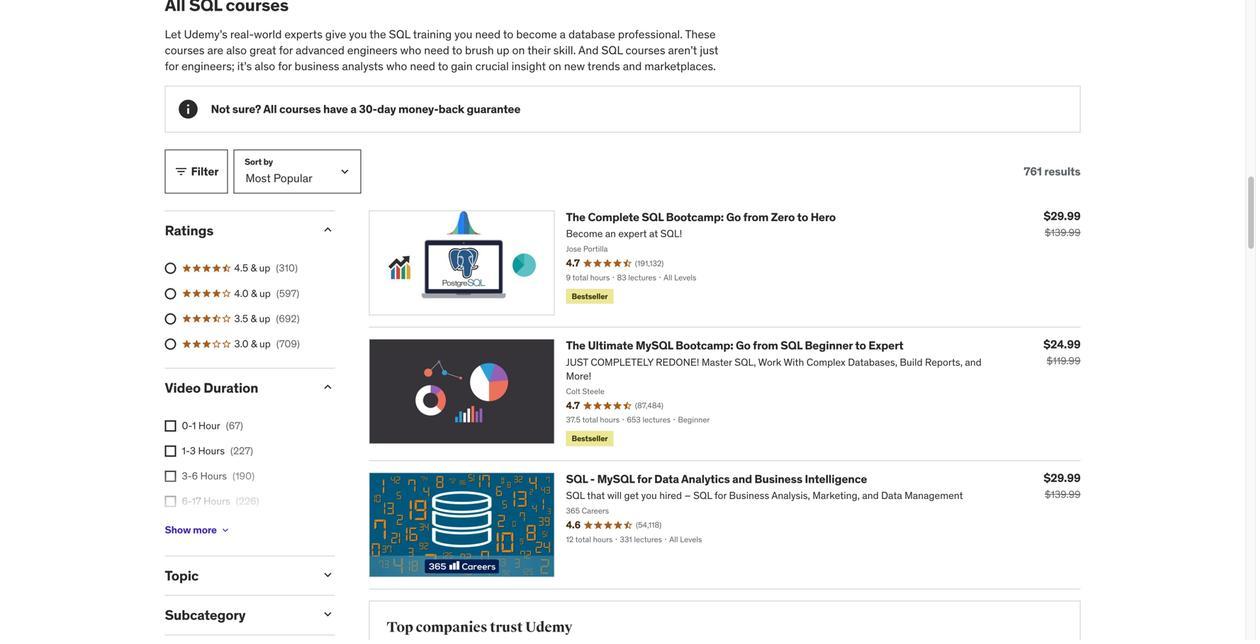 Task type: locate. For each thing, give the bounding box(es) containing it.
0 vertical spatial on
[[512, 43, 525, 58]]

4.0 & up (597)
[[234, 287, 299, 300]]

up up crucial
[[497, 43, 510, 58]]

business
[[295, 59, 339, 73]]

hero
[[811, 210, 836, 224]]

1 vertical spatial the
[[566, 338, 586, 353]]

$29.99 $139.99 for the complete sql bootcamp: go from zero to hero
[[1044, 209, 1081, 239]]

ratings button
[[165, 222, 310, 239]]

1 vertical spatial a
[[351, 102, 357, 116]]

from
[[744, 210, 769, 224], [753, 338, 779, 353]]

a up skill.
[[560, 27, 566, 42]]

(310)
[[276, 262, 298, 275]]

show more button
[[165, 516, 231, 545]]

advanced
[[296, 43, 345, 58]]

(597)
[[277, 287, 299, 300]]

$29.99 for the complete sql bootcamp: go from zero to hero
[[1044, 209, 1081, 223]]

expert
[[869, 338, 904, 353]]

0 vertical spatial small image
[[174, 164, 188, 179]]

mysql
[[636, 338, 673, 353], [597, 472, 635, 486]]

world
[[254, 27, 282, 42]]

1 $29.99 from the top
[[1044, 209, 1081, 223]]

a
[[560, 27, 566, 42], [351, 102, 357, 116]]

for right great
[[279, 43, 293, 58]]

1-
[[182, 445, 190, 457]]

on down skill.
[[549, 59, 562, 73]]

(67)
[[226, 419, 243, 432]]

who down training
[[400, 43, 422, 58]]

3.5 & up (692)
[[234, 312, 300, 325]]

& right 4.5
[[251, 262, 257, 275]]

0 vertical spatial $29.99
[[1044, 209, 1081, 223]]

and left business
[[733, 472, 752, 486]]

sql
[[389, 27, 411, 42], [602, 43, 623, 58], [642, 210, 664, 224], [781, 338, 803, 353], [566, 472, 588, 486]]

companies
[[416, 619, 488, 637]]

1
[[192, 419, 196, 432]]

1 you from the left
[[349, 27, 367, 42]]

1 vertical spatial xsmall image
[[165, 471, 176, 482]]

also down real-
[[226, 43, 247, 58]]

1 vertical spatial also
[[255, 59, 275, 73]]

3-
[[182, 470, 192, 483]]

2 $139.99 from the top
[[1045, 488, 1081, 501]]

2 xsmall image from the top
[[165, 471, 176, 482]]

from for sql
[[753, 338, 779, 353]]

0 vertical spatial also
[[226, 43, 247, 58]]

1 small image from the top
[[321, 223, 335, 237]]

xsmall image
[[165, 420, 176, 432], [165, 471, 176, 482]]

small image
[[174, 164, 188, 179], [321, 380, 335, 394], [321, 568, 335, 582]]

need
[[475, 27, 501, 42], [424, 43, 450, 58], [410, 59, 436, 73]]

from left the zero
[[744, 210, 769, 224]]

the
[[370, 27, 386, 42]]

0 vertical spatial from
[[744, 210, 769, 224]]

courses down 'professional.'
[[626, 43, 666, 58]]

1 horizontal spatial mysql
[[636, 338, 673, 353]]

who down "engineers"
[[386, 59, 407, 73]]

go for sql
[[736, 338, 751, 353]]

hours
[[198, 445, 225, 457], [200, 470, 227, 483], [204, 495, 230, 508], [200, 520, 226, 533]]

2 vertical spatial small image
[[321, 568, 335, 582]]

3.0
[[234, 338, 249, 350]]

up inside let udemy's real-world experts give you the sql training you need to become a database professional. these courses are also great for advanced engineers who need to brush up on their skill. and sql courses aren't just for engineers; it's also for business analysts who need to gain crucial insight on new trends and marketplaces.
[[497, 43, 510, 58]]

(692)
[[276, 312, 300, 325]]

topic
[[165, 567, 199, 584]]

xsmall image for 0-
[[165, 420, 176, 432]]

0 horizontal spatial mysql
[[597, 472, 635, 486]]

& right 4.0
[[251, 287, 257, 300]]

1 vertical spatial mysql
[[597, 472, 635, 486]]

up
[[497, 43, 510, 58], [259, 262, 270, 275], [260, 287, 271, 300], [259, 312, 270, 325], [260, 338, 271, 350]]

0 vertical spatial $29.99 $139.99
[[1044, 209, 1081, 239]]

up for (310)
[[259, 262, 270, 275]]

xsmall image left 0-
[[165, 420, 176, 432]]

xsmall image left 6-
[[165, 496, 176, 508]]

1 xsmall image from the top
[[165, 420, 176, 432]]

professional.
[[618, 27, 683, 42]]

go for zero
[[727, 210, 741, 224]]

give
[[325, 27, 346, 42]]

go
[[727, 210, 741, 224], [736, 338, 751, 353]]

sure?
[[232, 102, 261, 116]]

761 results status
[[1024, 164, 1081, 179]]

0 horizontal spatial you
[[349, 27, 367, 42]]

&
[[251, 262, 257, 275], [251, 287, 257, 300], [251, 312, 257, 325], [251, 338, 257, 350]]

trends
[[588, 59, 620, 73]]

1 vertical spatial $29.99
[[1044, 471, 1081, 485]]

trust
[[490, 619, 523, 637]]

up for (597)
[[260, 287, 271, 300]]

xsmall image left 1- on the left bottom of page
[[165, 446, 176, 457]]

hours right 17+ on the left of page
[[200, 520, 226, 533]]

you
[[349, 27, 367, 42], [455, 27, 473, 42]]

you left the
[[349, 27, 367, 42]]

for left "data"
[[637, 472, 652, 486]]

intelligence
[[805, 472, 868, 486]]

and right trends
[[623, 59, 642, 73]]

& for 3.0
[[251, 338, 257, 350]]

1 the from the top
[[566, 210, 586, 224]]

1 $139.99 from the top
[[1045, 226, 1081, 239]]

small image for video duration
[[321, 380, 335, 394]]

on
[[512, 43, 525, 58], [549, 59, 562, 73]]

hours for 3-6 hours
[[200, 470, 227, 483]]

sql left beginner
[[781, 338, 803, 353]]

& for 4.5
[[251, 262, 257, 275]]

xsmall image right more
[[220, 525, 231, 536]]

0 vertical spatial and
[[623, 59, 642, 73]]

$29.99 $139.99 for sql - mysql for data analytics and business intelligence
[[1044, 471, 1081, 501]]

up left the (597)
[[260, 287, 271, 300]]

hours right the 3
[[198, 445, 225, 457]]

become
[[516, 27, 557, 42]]

1 vertical spatial small image
[[321, 380, 335, 394]]

gain
[[451, 59, 473, 73]]

sql left the -
[[566, 472, 588, 486]]

aren't
[[668, 43, 697, 58]]

$24.99
[[1044, 337, 1081, 352]]

all
[[263, 102, 277, 116]]

the left 'ultimate'
[[566, 338, 586, 353]]

show more
[[165, 524, 217, 536]]

1 vertical spatial small image
[[321, 608, 335, 622]]

1 horizontal spatial also
[[255, 59, 275, 73]]

2 vertical spatial xsmall image
[[220, 525, 231, 536]]

1 horizontal spatial you
[[455, 27, 473, 42]]

& right "3.5"
[[251, 312, 257, 325]]

0 vertical spatial bootcamp:
[[666, 210, 724, 224]]

0 vertical spatial who
[[400, 43, 422, 58]]

1 horizontal spatial a
[[560, 27, 566, 42]]

1 vertical spatial go
[[736, 338, 751, 353]]

1 vertical spatial bootcamp:
[[676, 338, 734, 353]]

hours right 17
[[204, 495, 230, 508]]

1 vertical spatial from
[[753, 338, 779, 353]]

and
[[623, 59, 642, 73], [733, 472, 752, 486]]

0 vertical spatial $139.99
[[1045, 226, 1081, 239]]

on up insight
[[512, 43, 525, 58]]

subcategory button
[[165, 607, 310, 624]]

1 $29.99 $139.99 from the top
[[1044, 209, 1081, 239]]

analysts
[[342, 59, 384, 73]]

0 horizontal spatial on
[[512, 43, 525, 58]]

xsmall image for 6-
[[165, 496, 176, 508]]

not
[[211, 102, 230, 116]]

xsmall image left 3-
[[165, 471, 176, 482]]

0 horizontal spatial also
[[226, 43, 247, 58]]

sql - mysql for data analytics and business intelligence
[[566, 472, 868, 486]]

mysql for ultimate
[[636, 338, 673, 353]]

marketplaces.
[[645, 59, 716, 73]]

0-1 hour (67)
[[182, 419, 243, 432]]

who
[[400, 43, 422, 58], [386, 59, 407, 73]]

0 vertical spatial a
[[560, 27, 566, 42]]

you up brush
[[455, 27, 473, 42]]

great
[[250, 43, 276, 58]]

for down let
[[165, 59, 179, 73]]

let
[[165, 27, 181, 42]]

the left complete
[[566, 210, 586, 224]]

2 horizontal spatial courses
[[626, 43, 666, 58]]

1 vertical spatial need
[[424, 43, 450, 58]]

6-
[[182, 495, 192, 508]]

courses down let
[[165, 43, 205, 58]]

guarantee
[[467, 102, 521, 116]]

hours right '6'
[[200, 470, 227, 483]]

money-
[[399, 102, 439, 116]]

2 $29.99 $139.99 from the top
[[1044, 471, 1081, 501]]

0 vertical spatial go
[[727, 210, 741, 224]]

the for the complete sql bootcamp: go from zero to hero
[[566, 210, 586, 224]]

and
[[579, 43, 599, 58]]

2 the from the top
[[566, 338, 586, 353]]

also down great
[[255, 59, 275, 73]]

from left beginner
[[753, 338, 779, 353]]

a left 30-
[[351, 102, 357, 116]]

1 vertical spatial who
[[386, 59, 407, 73]]

engineers;
[[182, 59, 235, 73]]

top companies trust udemy
[[387, 619, 573, 637]]

$139.99 for sql - mysql for data analytics and business intelligence
[[1045, 488, 1081, 501]]

& right 3.0
[[251, 338, 257, 350]]

up left the (709)
[[260, 338, 271, 350]]

2 $29.99 from the top
[[1044, 471, 1081, 485]]

0 horizontal spatial and
[[623, 59, 642, 73]]

bootcamp: for mysql
[[676, 338, 734, 353]]

0 vertical spatial xsmall image
[[165, 420, 176, 432]]

up left (692)
[[259, 312, 270, 325]]

0 vertical spatial small image
[[321, 223, 335, 237]]

1 vertical spatial on
[[549, 59, 562, 73]]

more
[[193, 524, 217, 536]]

the
[[566, 210, 586, 224], [566, 338, 586, 353]]

1 vertical spatial $29.99 $139.99
[[1044, 471, 1081, 501]]

have
[[323, 102, 348, 116]]

up left (310)
[[259, 262, 270, 275]]

1 vertical spatial xsmall image
[[165, 496, 176, 508]]

1 vertical spatial $139.99
[[1045, 488, 1081, 501]]

0 vertical spatial the
[[566, 210, 586, 224]]

6-17 hours (226)
[[182, 495, 259, 508]]

day
[[377, 102, 396, 116]]

mysql right 'ultimate'
[[636, 338, 673, 353]]

2 small image from the top
[[321, 608, 335, 622]]

small image
[[321, 223, 335, 237], [321, 608, 335, 622]]

mysql right the -
[[597, 472, 635, 486]]

0 vertical spatial xsmall image
[[165, 446, 176, 457]]

-
[[591, 472, 595, 486]]

0 vertical spatial mysql
[[636, 338, 673, 353]]

1 vertical spatial and
[[733, 472, 752, 486]]

xsmall image
[[165, 446, 176, 457], [165, 496, 176, 508], [220, 525, 231, 536]]

courses right all on the left top
[[279, 102, 321, 116]]

0 horizontal spatial a
[[351, 102, 357, 116]]

also
[[226, 43, 247, 58], [255, 59, 275, 73]]



Task type: vqa. For each thing, say whether or not it's contained in the screenshot.
the topmost CC
no



Task type: describe. For each thing, give the bounding box(es) containing it.
filter
[[191, 164, 219, 179]]

video duration button
[[165, 379, 310, 396]]

hours for 1-3 hours
[[198, 445, 225, 457]]

results
[[1045, 164, 1081, 179]]

up for (692)
[[259, 312, 270, 325]]

1 horizontal spatial on
[[549, 59, 562, 73]]

subcategory
[[165, 607, 246, 624]]

are
[[207, 43, 224, 58]]

brush
[[465, 43, 494, 58]]

experts
[[285, 27, 323, 42]]

sql right the
[[389, 27, 411, 42]]

the ultimate mysql bootcamp: go from sql beginner to expert link
[[566, 338, 904, 353]]

filter button
[[165, 150, 228, 194]]

small image inside filter button
[[174, 164, 188, 179]]

mysql for -
[[597, 472, 635, 486]]

and inside let udemy's real-world experts give you the sql training you need to become a database professional. these courses are also great for advanced engineers who need to brush up on their skill. and sql courses aren't just for engineers; it's also for business analysts who need to gain crucial insight on new trends and marketplaces.
[[623, 59, 642, 73]]

the complete sql bootcamp: go from zero to hero
[[566, 210, 836, 224]]

$119.99
[[1047, 355, 1081, 367]]

udemy's
[[184, 27, 228, 42]]

0 vertical spatial need
[[475, 27, 501, 42]]

to left become at the left top
[[503, 27, 514, 42]]

3.0 & up (709)
[[234, 338, 300, 350]]

analytics
[[682, 472, 730, 486]]

1 horizontal spatial and
[[733, 472, 752, 486]]

beginner
[[805, 338, 853, 353]]

2 vertical spatial need
[[410, 59, 436, 73]]

sql right complete
[[642, 210, 664, 224]]

761 results
[[1024, 164, 1081, 179]]

it's
[[237, 59, 252, 73]]

& for 3.5
[[251, 312, 257, 325]]

17
[[192, 495, 201, 508]]

4.5
[[234, 262, 248, 275]]

ultimate
[[588, 338, 634, 353]]

complete
[[588, 210, 640, 224]]

4.0
[[234, 287, 249, 300]]

$24.99 $119.99
[[1044, 337, 1081, 367]]

engineers
[[347, 43, 398, 58]]

0-
[[182, 419, 192, 432]]

duration
[[204, 379, 258, 396]]

insight
[[512, 59, 546, 73]]

the complete sql bootcamp: go from zero to hero link
[[566, 210, 836, 224]]

their
[[528, 43, 551, 58]]

video duration
[[165, 379, 258, 396]]

bootcamp: for sql
[[666, 210, 724, 224]]

sql up trends
[[602, 43, 623, 58]]

crucial
[[476, 59, 509, 73]]

database
[[569, 27, 616, 42]]

$29.99 for sql - mysql for data analytics and business intelligence
[[1044, 471, 1081, 485]]

small image for subcategory
[[321, 608, 335, 622]]

up for (709)
[[260, 338, 271, 350]]

from for zero
[[744, 210, 769, 224]]

skill.
[[554, 43, 576, 58]]

(226)
[[236, 495, 259, 508]]

for left business
[[278, 59, 292, 73]]

these
[[685, 27, 716, 42]]

zero
[[771, 210, 795, 224]]

3.5
[[234, 312, 248, 325]]

30-
[[359, 102, 377, 116]]

hour
[[199, 419, 220, 432]]

top
[[387, 619, 413, 637]]

not sure? all courses have a 30-day money-back guarantee
[[211, 102, 521, 116]]

1 horizontal spatial courses
[[279, 102, 321, 116]]

2 you from the left
[[455, 27, 473, 42]]

small image for ratings
[[321, 223, 335, 237]]

(190)
[[233, 470, 255, 483]]

6
[[192, 470, 198, 483]]

udemy
[[526, 619, 573, 637]]

data
[[655, 472, 679, 486]]

a inside let udemy's real-world experts give you the sql training you need to become a database professional. these courses are also great for advanced engineers who need to brush up on their skill. and sql courses aren't just for engineers; it's also for business analysts who need to gain crucial insight on new trends and marketplaces.
[[560, 27, 566, 42]]

sql - mysql for data analytics and business intelligence link
[[566, 472, 868, 486]]

the ultimate mysql bootcamp: go from sql beginner to expert
[[566, 338, 904, 353]]

topic button
[[165, 567, 310, 584]]

xsmall image inside "show more" button
[[220, 525, 231, 536]]

small image for topic
[[321, 568, 335, 582]]

training
[[413, 27, 452, 42]]

to left expert
[[856, 338, 867, 353]]

to right the zero
[[798, 210, 809, 224]]

hours for 6-17 hours
[[204, 495, 230, 508]]

17+
[[182, 520, 197, 533]]

3-6 hours (190)
[[182, 470, 255, 483]]

new
[[564, 59, 585, 73]]

xsmall image for 3-
[[165, 471, 176, 482]]

to left gain
[[438, 59, 448, 73]]

$139.99 for the complete sql bootcamp: go from zero to hero
[[1045, 226, 1081, 239]]

let udemy's real-world experts give you the sql training you need to become a database professional. these courses are also great for advanced engineers who need to brush up on their skill. and sql courses aren't just for engineers; it's also for business analysts who need to gain crucial insight on new trends and marketplaces.
[[165, 27, 719, 73]]

show
[[165, 524, 191, 536]]

& for 4.0
[[251, 287, 257, 300]]

real-
[[230, 27, 254, 42]]

video
[[165, 379, 201, 396]]

3
[[190, 445, 196, 457]]

17+ hours
[[182, 520, 226, 533]]

business
[[755, 472, 803, 486]]

0 horizontal spatial courses
[[165, 43, 205, 58]]

xsmall image for 1-
[[165, 446, 176, 457]]

(227)
[[231, 445, 253, 457]]

the for the ultimate mysql bootcamp: go from sql beginner to expert
[[566, 338, 586, 353]]

to up gain
[[452, 43, 463, 58]]

4.5 & up (310)
[[234, 262, 298, 275]]



